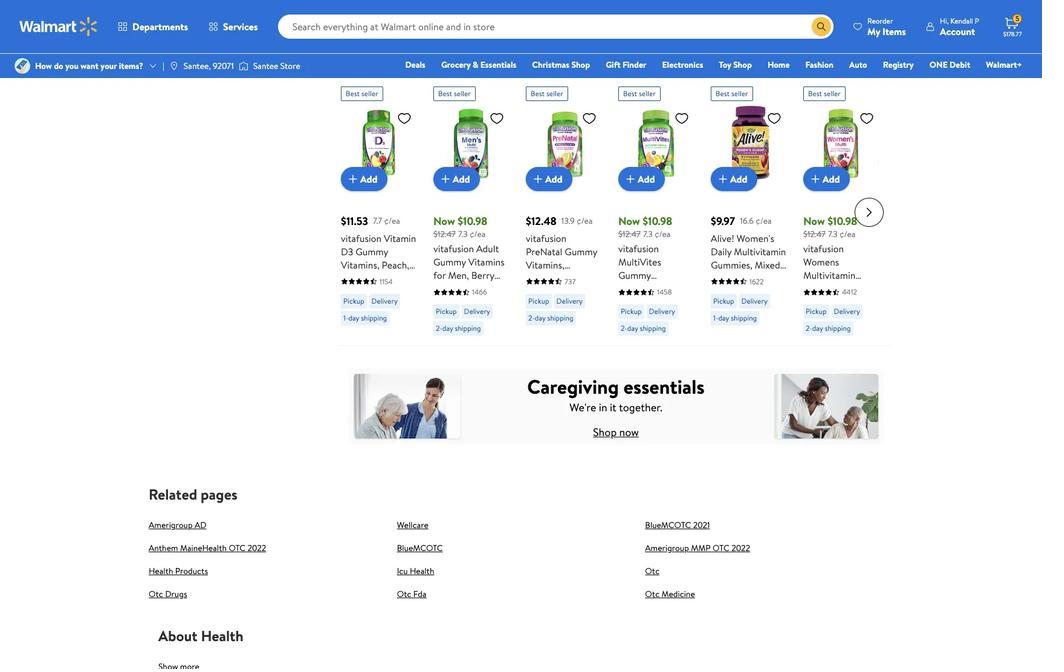 Task type: vqa. For each thing, say whether or not it's contained in the screenshot.


Task type: locate. For each thing, give the bounding box(es) containing it.
flavored, inside now $10.98 $12.47 7.3 ¢/ea vitafusion womens multivitamin gummies, daily vitamins for women, berry flavored, 150 count
[[804, 322, 842, 335]]

essentials
[[481, 59, 517, 71]]

otc up otc medicine
[[646, 565, 660, 577]]

best down gift finder link
[[624, 88, 638, 99]]

finder
[[623, 59, 647, 71]]

6 best seller from the left
[[809, 88, 841, 99]]

1 add button from the left
[[341, 167, 387, 191]]

best seller down finder
[[624, 88, 656, 99]]

and inside the $11.53 7.7 ¢/ea vitafusion vitamin d3 gummy vitamins, peach, blackberry and strawberry flavored, 150 count
[[388, 272, 403, 285]]

1- down strawberry on the top of page
[[344, 313, 349, 323]]

1 horizontal spatial 2022
[[732, 542, 751, 554]]

berry
[[472, 269, 495, 282], [711, 272, 735, 285], [841, 309, 864, 322]]

$10.98 inside now $10.98 $12.47 7.3 ¢/ea vitafusion multivites gummy multivitamins for adults, berry, peach and orange flavored, 150 count
[[643, 213, 673, 229]]

1 horizontal spatial otc
[[713, 542, 730, 554]]

blackberry
[[341, 272, 386, 285]]

berry inside the $9.97 16.6 ¢/ea alive! women's daily multivitamin gummies, mixed berry flavored, 60 count
[[711, 272, 735, 285]]

pickup down flavored at the left top of page
[[436, 306, 457, 317]]

1 horizontal spatial  image
[[169, 61, 179, 71]]

how
[[35, 60, 52, 72]]

$9.97
[[711, 213, 736, 229]]

$12.47 up womens at the top right
[[804, 228, 826, 240]]

2 horizontal spatial berry
[[841, 309, 864, 322]]

0 horizontal spatial otc
[[229, 542, 246, 554]]

1 2022 from the left
[[248, 542, 266, 554]]

you
[[65, 60, 79, 72]]

gummies, down alive!
[[711, 258, 753, 272]]

flavored, inside '$12.48 13.9 ¢/ea vitafusion prenatal gummy vitamins, raspberry lemonade flavored, pregnancy vitamins for women, 90 count'
[[526, 298, 565, 311]]

best down christmas on the top of page
[[531, 88, 545, 99]]

1 $12.47 from the left
[[434, 228, 456, 240]]

0 vertical spatial vitamin
[[339, 59, 380, 75]]

6 add from the left
[[823, 172, 841, 186]]

women, left 90
[[526, 338, 561, 351]]

electronics link
[[657, 58, 709, 71]]

5 add from the left
[[731, 172, 748, 186]]

1 horizontal spatial $10.98
[[643, 213, 673, 229]]

fashion
[[806, 59, 834, 71]]

best seller for 'product' group containing $9.97
[[716, 88, 749, 99]]

0 horizontal spatial women,
[[526, 338, 561, 351]]

otc for otc link
[[646, 565, 660, 577]]

3 best seller from the left
[[531, 88, 564, 99]]

7.3
[[459, 228, 468, 240], [644, 228, 653, 240], [829, 228, 838, 240]]

best seller for 'product' group containing $12.48
[[531, 88, 564, 99]]

7.3 up flavored at the left top of page
[[459, 228, 468, 240]]

$12.47 up flavored at the left top of page
[[434, 228, 456, 240]]

$10.98 up adult
[[458, 213, 488, 229]]

6 add button from the left
[[804, 167, 850, 191]]

0 horizontal spatial  image
[[15, 58, 30, 74]]

0 horizontal spatial berry
[[472, 269, 495, 282]]

2-day shipping for now $10.98 $12.47 7.3 ¢/ea vitafusion adult gummy vitamins for men, berry flavored daily multivitamins for men, 150 count
[[436, 323, 481, 334]]

1 now from the left
[[434, 213, 455, 229]]

wellcare
[[397, 519, 429, 531]]

¢/ea inside the $11.53 7.7 ¢/ea vitafusion vitamin d3 gummy vitamins, peach, blackberry and strawberry flavored, 150 count
[[384, 215, 400, 227]]

best for vitafusion vitamin d3 gummy vitamins, peach, blackberry and strawberry flavored, 150 count image
[[346, 88, 360, 99]]

5 best seller from the left
[[716, 88, 749, 99]]

¢/ea right 7.7
[[384, 215, 400, 227]]

3 seller from the left
[[547, 88, 564, 99]]

2-day shipping down flavored at the left top of page
[[436, 323, 481, 334]]

amerigroup for amerigroup ad
[[149, 519, 193, 531]]

¢/ea down next slide for product carousel list icon
[[840, 228, 856, 240]]

health products link
[[149, 565, 208, 577]]

toy shop link
[[714, 58, 758, 71]]

2022
[[248, 542, 266, 554], [732, 542, 751, 554]]

1 horizontal spatial 1-day shipping
[[714, 313, 757, 323]]

2 vertical spatial vitamins
[[526, 325, 563, 338]]

seller down fashion
[[824, 88, 841, 99]]

multivitamin inside now $10.98 $12.47 7.3 ¢/ea vitafusion womens multivitamin gummies, daily vitamins for women, berry flavored, 150 count
[[804, 269, 856, 282]]

2-day shipping down peach
[[621, 323, 666, 334]]

product group containing $11.53
[[341, 82, 417, 341]]

5 add button from the left
[[711, 167, 758, 191]]

0 horizontal spatial vitamin
[[339, 59, 380, 75]]

 image
[[239, 60, 249, 72]]

amerigroup up the "anthem"
[[149, 519, 193, 531]]

0 vertical spatial and
[[388, 272, 403, 285]]

0 vertical spatial women,
[[804, 309, 838, 322]]

5 best from the left
[[716, 88, 730, 99]]

vitafusion left adult
[[434, 242, 474, 256]]

2 2022 from the left
[[732, 542, 751, 554]]

0 horizontal spatial amerigroup
[[149, 519, 193, 531]]

3 $12.47 from the left
[[804, 228, 826, 240]]

shop left all
[[866, 62, 884, 74]]

 image
[[15, 58, 30, 74], [169, 61, 179, 71]]

vitamins left the 4412
[[804, 295, 840, 309]]

$12.47 inside now $10.98 $12.47 7.3 ¢/ea vitafusion multivites gummy multivitamins for adults, berry, peach and orange flavored, 150 count
[[619, 228, 641, 240]]

walmart image
[[19, 17, 98, 36]]

0 horizontal spatial 1-
[[344, 313, 349, 323]]

health down the "anthem"
[[149, 565, 173, 577]]

2- for now $10.98 $12.47 7.3 ¢/ea vitafusion womens multivitamin gummies, daily vitamins for women, berry flavored, 150 count
[[806, 323, 813, 334]]

add button for vitafusion womens multivitamin gummies, daily vitamins for women, berry flavored, 150 count image
[[804, 167, 850, 191]]

4 best from the left
[[624, 88, 638, 99]]

1 vertical spatial and
[[646, 309, 661, 322]]

best down the vitamin best sellers
[[346, 88, 360, 99]]

1 vertical spatial amerigroup
[[646, 542, 690, 554]]

berry inside now $10.98 $12.47 7.3 ¢/ea vitafusion adult gummy vitamins for men, berry flavored daily multivitamins for men, 150 count
[[472, 269, 495, 282]]

multivitamin
[[735, 245, 787, 258], [804, 269, 856, 282]]

seller down christmas on the top of page
[[547, 88, 564, 99]]

1 horizontal spatial health
[[201, 626, 244, 646]]

add for add to cart icon related to now $10.98 $12.47 7.3 ¢/ea vitafusion multivites gummy multivitamins for adults, berry, peach and orange flavored, 150 count
[[638, 172, 655, 186]]

caregiving essentials we're in it together.
[[528, 373, 705, 415]]

for
[[434, 269, 446, 282], [677, 282, 690, 295], [492, 295, 504, 309], [842, 295, 855, 309], [565, 325, 577, 338]]

multivitamins
[[619, 282, 675, 295], [434, 295, 490, 309]]

caregiving essentials image
[[348, 369, 884, 444]]

best seller down the vitamin best sellers
[[346, 88, 379, 99]]

2 horizontal spatial $10.98
[[828, 213, 858, 229]]

2 seller from the left
[[454, 88, 471, 99]]

1 best seller from the left
[[346, 88, 379, 99]]

alive! women's daily multivitamin gummies, mixed berry flavored, 60 count image
[[711, 106, 787, 181]]

best
[[383, 59, 406, 75]]

add to cart image
[[439, 172, 453, 186], [531, 172, 546, 186], [624, 172, 638, 186], [716, 172, 731, 186], [809, 172, 823, 186]]

2 add from the left
[[453, 172, 470, 186]]

related pages
[[149, 484, 238, 505]]

vitamins, up lemonade
[[526, 258, 565, 272]]

shipping down peach
[[640, 323, 666, 334]]

$11.53
[[341, 213, 368, 229]]

best down fashion link
[[809, 88, 823, 99]]

0 horizontal spatial vitamins
[[469, 256, 505, 269]]

christmas shop
[[533, 59, 590, 71]]

delivery down 737
[[557, 296, 583, 306]]

add to cart image for now $10.98 $12.47 7.3 ¢/ea vitafusion multivites gummy multivitamins for adults, berry, peach and orange flavored, 150 count
[[624, 172, 638, 186]]

vitafusion inside now $10.98 $12.47 7.3 ¢/ea vitafusion adult gummy vitamins for men, berry flavored daily multivitamins for men, 150 count
[[434, 242, 474, 256]]

it
[[610, 400, 617, 415]]

add to cart image
[[346, 172, 361, 186]]

mixed
[[755, 258, 781, 272]]

vitafusion down $11.53
[[341, 232, 382, 245]]

$10.98 inside now $10.98 $12.47 7.3 ¢/ea vitafusion womens multivitamin gummies, daily vitamins for women, berry flavored, 150 count
[[828, 213, 858, 229]]

1 horizontal spatial gummies,
[[804, 282, 846, 295]]

0 vertical spatial multivitamin
[[735, 245, 787, 258]]

2-day shipping down the 4412
[[806, 323, 851, 334]]

amerigroup for amerigroup mmp otc 2022
[[646, 542, 690, 554]]

vitafusion prenatal gummy vitamins, raspberry lemonade flavored, pregnancy vitamins for women, 90 count image
[[526, 106, 602, 181]]

gift finder link
[[601, 58, 652, 71]]

product group containing $12.48
[[526, 82, 602, 365]]

0 vertical spatial gummies,
[[711, 258, 753, 272]]

best seller down christmas on the top of page
[[531, 88, 564, 99]]

1 horizontal spatial multivitamin
[[804, 269, 856, 282]]

1 otc from the left
[[229, 542, 246, 554]]

0 horizontal spatial vitamins,
[[341, 258, 380, 272]]

$10.98 for now $10.98 $12.47 7.3 ¢/ea vitafusion womens multivitamin gummies, daily vitamins for women, berry flavored, 150 count
[[828, 213, 858, 229]]

1 1- from the left
[[344, 313, 349, 323]]

one debit
[[930, 59, 971, 71]]

amerigroup down the bluemcotc 2021
[[646, 542, 690, 554]]

deals link
[[400, 58, 431, 71]]

1 horizontal spatial 7.3
[[644, 228, 653, 240]]

150 down 1154
[[382, 298, 396, 311]]

bluemcotc left 2021
[[646, 519, 692, 531]]

2022 right mmp
[[732, 542, 751, 554]]

2022 right mainehealth
[[248, 542, 266, 554]]

1 7.3 from the left
[[459, 228, 468, 240]]

otc down otc link
[[646, 588, 660, 600]]

best seller for 2nd 'product' group
[[439, 88, 471, 99]]

add to favorites list, vitafusion adult gummy vitamins for men, berry flavored daily multivitamins for men, 150 count image
[[490, 111, 505, 126]]

60
[[711, 285, 723, 298]]

multivitamins inside now $10.98 $12.47 7.3 ¢/ea vitafusion multivites gummy multivitamins for adults, berry, peach and orange flavored, 150 count
[[619, 282, 675, 295]]

0 horizontal spatial multivitamin
[[735, 245, 787, 258]]

3 now from the left
[[804, 213, 826, 229]]

1 seller from the left
[[362, 88, 379, 99]]

vitamins, inside the $11.53 7.7 ¢/ea vitafusion vitamin d3 gummy vitamins, peach, blackberry and strawberry flavored, 150 count
[[341, 258, 380, 272]]

shipping down 1622
[[731, 313, 757, 323]]

seller down finder
[[639, 88, 656, 99]]

otc left fda
[[397, 588, 412, 600]]

6 best from the left
[[809, 88, 823, 99]]

shipping
[[361, 313, 387, 323], [548, 313, 574, 323], [731, 313, 757, 323], [455, 323, 481, 334], [640, 323, 666, 334], [825, 323, 851, 334]]

best down toy
[[716, 88, 730, 99]]

1 horizontal spatial now
[[619, 213, 641, 229]]

1 vertical spatial women,
[[526, 338, 561, 351]]

1 vertical spatial vitamins
[[804, 295, 840, 309]]

add for add to cart image
[[361, 172, 378, 186]]

¢/ea up adult
[[470, 228, 486, 240]]

vitafusion
[[341, 232, 382, 245], [526, 232, 567, 245], [434, 242, 474, 256], [619, 242, 659, 256], [804, 242, 845, 256]]

now for now $10.98 $12.47 7.3 ¢/ea vitafusion womens multivitamin gummies, daily vitamins for women, berry flavored, 150 count
[[804, 213, 826, 229]]

7.3 inside now $10.98 $12.47 7.3 ¢/ea vitafusion womens multivitamin gummies, daily vitamins for women, berry flavored, 150 count
[[829, 228, 838, 240]]

christmas shop link
[[527, 58, 596, 71]]

delivery down 1458
[[649, 306, 676, 317]]

2022 for anthem mainehealth otc 2022
[[248, 542, 266, 554]]

berry up 1466 on the left
[[472, 269, 495, 282]]

otc right mainehealth
[[229, 542, 246, 554]]

2 now from the left
[[619, 213, 641, 229]]

debit
[[950, 59, 971, 71]]

pickup
[[344, 296, 365, 306], [529, 296, 550, 306], [714, 296, 735, 306], [436, 306, 457, 317], [621, 306, 642, 317], [806, 306, 827, 317]]

$12.47 for now $10.98 $12.47 7.3 ¢/ea vitafusion multivites gummy multivitamins for adults, berry, peach and orange flavored, 150 count
[[619, 228, 641, 240]]

2- for now $10.98 $12.47 7.3 ¢/ea vitafusion adult gummy vitamins for men, berry flavored daily multivitamins for men, 150 count
[[436, 323, 443, 334]]

add to favorites list, vitafusion prenatal gummy vitamins, raspberry lemonade flavored, pregnancy vitamins for women, 90 count image
[[583, 111, 597, 126]]

count inside the $11.53 7.7 ¢/ea vitafusion vitamin d3 gummy vitamins, peach, blackberry and strawberry flavored, 150 count
[[341, 311, 367, 325]]

0 vertical spatial amerigroup
[[149, 519, 193, 531]]

grocery
[[442, 59, 471, 71]]

¢/ea right 16.6
[[756, 215, 772, 227]]

do
[[54, 60, 63, 72]]

1 horizontal spatial multivitamins
[[619, 282, 675, 295]]

icu
[[397, 565, 408, 577]]

0 horizontal spatial 1-day shipping
[[344, 313, 387, 323]]

$10.98 up womens at the top right
[[828, 213, 858, 229]]

and right peach
[[646, 309, 661, 322]]

150 down the 4412
[[845, 322, 859, 335]]

gummies, inside now $10.98 $12.47 7.3 ¢/ea vitafusion womens multivitamin gummies, daily vitamins for women, berry flavored, 150 count
[[804, 282, 846, 295]]

add button for vitafusion vitamin d3 gummy vitamins, peach, blackberry and strawberry flavored, 150 count image
[[341, 167, 387, 191]]

vitafusion inside now $10.98 $12.47 7.3 ¢/ea vitafusion multivites gummy multivitamins for adults, berry, peach and orange flavored, 150 count
[[619, 242, 659, 256]]

women, inside now $10.98 $12.47 7.3 ¢/ea vitafusion womens multivitamin gummies, daily vitamins for women, berry flavored, 150 count
[[804, 309, 838, 322]]

2 1- from the left
[[714, 313, 719, 323]]

150 down flavored at the left top of page
[[457, 309, 471, 322]]

pickup down blackberry
[[344, 296, 365, 306]]

7.3 inside now $10.98 $12.47 7.3 ¢/ea vitafusion adult gummy vitamins for men, berry flavored daily multivitamins for men, 150 count
[[459, 228, 468, 240]]

|
[[163, 60, 164, 72]]

vitamins left 90
[[526, 325, 563, 338]]

1 horizontal spatial vitamins,
[[526, 258, 565, 272]]

0 horizontal spatial and
[[388, 272, 403, 285]]

¢/ea inside '$12.48 13.9 ¢/ea vitafusion prenatal gummy vitamins, raspberry lemonade flavored, pregnancy vitamins for women, 90 count'
[[577, 215, 593, 227]]

product group
[[341, 82, 417, 341], [434, 82, 509, 341], [526, 82, 602, 365], [619, 82, 694, 349], [711, 82, 787, 341], [804, 82, 880, 349]]

home link
[[763, 58, 796, 71]]

1 $10.98 from the left
[[458, 213, 488, 229]]

$10.98 inside now $10.98 $12.47 7.3 ¢/ea vitafusion adult gummy vitamins for men, berry flavored daily multivitamins for men, 150 count
[[458, 213, 488, 229]]

4 add to cart image from the left
[[716, 172, 731, 186]]

4 add button from the left
[[619, 167, 665, 191]]

7.3 up womens at the top right
[[829, 228, 838, 240]]

$10.98
[[458, 213, 488, 229], [643, 213, 673, 229], [828, 213, 858, 229]]

2 vitamins, from the left
[[526, 258, 565, 272]]

gummy up 737
[[565, 245, 598, 258]]

gummy right d3
[[356, 245, 388, 258]]

3 7.3 from the left
[[829, 228, 838, 240]]

1 horizontal spatial vitamin
[[384, 232, 416, 245]]

vitamin up peach,
[[384, 232, 416, 245]]

2 $12.47 from the left
[[619, 228, 641, 240]]

3 best from the left
[[531, 88, 545, 99]]

add for second add to cart icon from the left
[[546, 172, 563, 186]]

auto
[[850, 59, 868, 71]]

vitamins inside '$12.48 13.9 ¢/ea vitafusion prenatal gummy vitamins, raspberry lemonade flavored, pregnancy vitamins for women, 90 count'
[[526, 325, 563, 338]]

1 add to cart image from the left
[[439, 172, 453, 186]]

5 seller from the left
[[732, 88, 749, 99]]

2 best seller from the left
[[439, 88, 471, 99]]

2 add button from the left
[[434, 167, 480, 191]]

6 seller from the left
[[824, 88, 841, 99]]

1 horizontal spatial 1-
[[714, 313, 719, 323]]

berry left 1622
[[711, 272, 735, 285]]

2 horizontal spatial now
[[804, 213, 826, 229]]

1 horizontal spatial and
[[646, 309, 661, 322]]

3 add button from the left
[[526, 167, 573, 191]]

best down grocery at the left top of page
[[439, 88, 453, 99]]

¢/ea right 13.9
[[577, 215, 593, 227]]

3 add from the left
[[546, 172, 563, 186]]

0 horizontal spatial gummies,
[[711, 258, 753, 272]]

1 horizontal spatial $12.47
[[619, 228, 641, 240]]

$10.98 up multivites
[[643, 213, 673, 229]]

150 inside the $11.53 7.7 ¢/ea vitafusion vitamin d3 gummy vitamins, peach, blackberry and strawberry flavored, 150 count
[[382, 298, 396, 311]]

$12.47 inside now $10.98 $12.47 7.3 ¢/ea vitafusion adult gummy vitamins for men, berry flavored daily multivitamins for men, 150 count
[[434, 228, 456, 240]]

now inside now $10.98 $12.47 7.3 ¢/ea vitafusion adult gummy vitamins for men, berry flavored daily multivitamins for men, 150 count
[[434, 213, 455, 229]]

peach,
[[382, 258, 410, 272]]

5 add to cart image from the left
[[809, 172, 823, 186]]

seller
[[362, 88, 379, 99], [454, 88, 471, 99], [547, 88, 564, 99], [639, 88, 656, 99], [732, 88, 749, 99], [824, 88, 841, 99]]

2 horizontal spatial daily
[[848, 282, 869, 295]]

bluemcotc
[[646, 519, 692, 531], [397, 542, 443, 554]]

vitafusion up the 4412
[[804, 242, 845, 256]]

2 horizontal spatial health
[[410, 565, 435, 577]]

multivitamin up 1622
[[735, 245, 787, 258]]

$10.98 for now $10.98 $12.47 7.3 ¢/ea vitafusion adult gummy vitamins for men, berry flavored daily multivitamins for men, 150 count
[[458, 213, 488, 229]]

0 horizontal spatial $10.98
[[458, 213, 488, 229]]

otc
[[646, 565, 660, 577], [149, 588, 163, 600], [397, 588, 412, 600], [646, 588, 660, 600]]

4 seller from the left
[[639, 88, 656, 99]]

walmart+
[[987, 59, 1023, 71]]

1 product group from the left
[[341, 82, 417, 341]]

1 vertical spatial multivitamin
[[804, 269, 856, 282]]

bluemcotc up 'icu health' link
[[397, 542, 443, 554]]

now inside now $10.98 $12.47 7.3 ¢/ea vitafusion multivites gummy multivitamins for adults, berry, peach and orange flavored, 150 count
[[619, 213, 641, 229]]

1622
[[750, 276, 764, 287]]

1 horizontal spatial berry
[[711, 272, 735, 285]]

1- for $9.97
[[714, 313, 719, 323]]

vitafusion vitamin d3 gummy vitamins, peach, blackberry and strawberry flavored, 150 count image
[[341, 106, 417, 181]]

1 horizontal spatial daily
[[711, 245, 732, 258]]

multivitamin up the 4412
[[804, 269, 856, 282]]

2 horizontal spatial vitamins
[[804, 295, 840, 309]]

0 horizontal spatial 7.3
[[459, 228, 468, 240]]

 image for santee, 92071
[[169, 61, 179, 71]]

p
[[976, 15, 980, 26]]

shipping down strawberry on the top of page
[[361, 313, 387, 323]]

women, down womens at the top right
[[804, 309, 838, 322]]

1 vertical spatial gummies,
[[804, 282, 846, 295]]

1 best from the left
[[346, 88, 360, 99]]

amerigroup mmp otc 2022
[[646, 542, 751, 554]]

multivitamins down multivites
[[619, 282, 675, 295]]

$12.48 13.9 ¢/ea vitafusion prenatal gummy vitamins, raspberry lemonade flavored, pregnancy vitamins for women, 90 count
[[526, 213, 598, 365]]

 image for how do you want your items?
[[15, 58, 30, 74]]

vitamins inside now $10.98 $12.47 7.3 ¢/ea vitafusion womens multivitamin gummies, daily vitamins for women, berry flavored, 150 count
[[804, 295, 840, 309]]

best seller down toy shop
[[716, 88, 749, 99]]

seller down grocery at the left top of page
[[454, 88, 471, 99]]

2-day shipping for now $10.98 $12.47 7.3 ¢/ea vitafusion multivites gummy multivitamins for adults, berry, peach and orange flavored, 150 count
[[621, 323, 666, 334]]

2 $10.98 from the left
[[643, 213, 673, 229]]

vitafusion womens multivitamin gummies, daily vitamins for women, berry flavored, 150 count image
[[804, 106, 880, 181]]

1- down 60
[[714, 313, 719, 323]]

and right blackberry
[[388, 272, 403, 285]]

vitamins,
[[341, 258, 380, 272], [526, 258, 565, 272]]

count inside now $10.98 $12.47 7.3 ¢/ea vitafusion multivites gummy multivitamins for adults, berry, peach and orange flavored, 150 count
[[635, 335, 662, 349]]

0 horizontal spatial health
[[149, 565, 173, 577]]

4 best seller from the left
[[624, 88, 656, 99]]

1 vitamins, from the left
[[341, 258, 380, 272]]

2 horizontal spatial 7.3
[[829, 228, 838, 240]]

0 vertical spatial vitamins
[[469, 256, 505, 269]]

seller down the toy shop link
[[732, 88, 749, 99]]

0 horizontal spatial daily
[[472, 282, 493, 295]]

grocery & essentials link
[[436, 58, 522, 71]]

add to cart image for now $10.98 $12.47 7.3 ¢/ea vitafusion adult gummy vitamins for men, berry flavored daily multivitamins for men, 150 count
[[439, 172, 453, 186]]

santee, 92071
[[184, 60, 234, 72]]

anthem
[[149, 542, 178, 554]]

0 vertical spatial bluemcotc
[[646, 519, 692, 531]]

0 horizontal spatial $12.47
[[434, 228, 456, 240]]

best seller for 1st 'product' group from the right
[[809, 88, 841, 99]]

1 horizontal spatial amerigroup
[[646, 542, 690, 554]]

vitamin left best at top
[[339, 59, 380, 75]]

2 best from the left
[[439, 88, 453, 99]]

0 horizontal spatial 2022
[[248, 542, 266, 554]]

3 product group from the left
[[526, 82, 602, 365]]

in
[[599, 400, 608, 415]]

seller for the vitafusion multivites gummy multivitamins for adults, berry, peach and orange flavored, 150 count image
[[639, 88, 656, 99]]

add for add to cart icon related to now $10.98 $12.47 7.3 ¢/ea vitafusion womens multivitamin gummies, daily vitamins for women, berry flavored, 150 count
[[823, 172, 841, 186]]

1 1-day shipping from the left
[[344, 313, 387, 323]]

berry down the 4412
[[841, 309, 864, 322]]

gummy up adults,
[[619, 269, 651, 282]]

count inside the $9.97 16.6 ¢/ea alive! women's daily multivitamin gummies, mixed berry flavored, 60 count
[[725, 285, 751, 298]]

flavored, inside now $10.98 $12.47 7.3 ¢/ea vitafusion multivites gummy multivitamins for adults, berry, peach and orange flavored, 150 count
[[653, 322, 691, 335]]

seller for alive! women's daily multivitamin gummies, mixed berry flavored, 60 count image
[[732, 88, 749, 99]]

$9.97 16.6 ¢/ea alive! women's daily multivitamin gummies, mixed berry flavored, 60 count
[[711, 213, 787, 298]]

5 product group from the left
[[711, 82, 787, 341]]

flavored,
[[737, 272, 775, 285], [341, 298, 380, 311], [526, 298, 565, 311], [653, 322, 691, 335], [804, 322, 842, 335]]

1 horizontal spatial women,
[[804, 309, 838, 322]]

otc
[[229, 542, 246, 554], [713, 542, 730, 554]]

vitafusion inside the $11.53 7.7 ¢/ea vitafusion vitamin d3 gummy vitamins, peach, blackberry and strawberry flavored, 150 count
[[341, 232, 382, 245]]

1- for $11.53
[[344, 313, 349, 323]]

strawberry
[[341, 285, 387, 298]]

1 vertical spatial vitamin
[[384, 232, 416, 245]]

1-day shipping
[[344, 313, 387, 323], [714, 313, 757, 323]]

¢/ea inside now $10.98 $12.47 7.3 ¢/ea vitafusion adult gummy vitamins for men, berry flavored daily multivitamins for men, 150 count
[[470, 228, 486, 240]]

2 1-day shipping from the left
[[714, 313, 757, 323]]

4 product group from the left
[[619, 82, 694, 349]]

vitafusion up 1458
[[619, 242, 659, 256]]

1 add from the left
[[361, 172, 378, 186]]

16.6
[[741, 215, 754, 227]]

shop right toy
[[734, 59, 752, 71]]

0 horizontal spatial multivitamins
[[434, 295, 490, 309]]

vitamins up 1466 on the left
[[469, 256, 505, 269]]

add to favorites list, vitafusion womens multivitamin gummies, daily vitamins for women, berry flavored, 150 count image
[[860, 111, 875, 126]]

best for vitafusion prenatal gummy vitamins, raspberry lemonade flavored, pregnancy vitamins for women, 90 count "image"
[[531, 88, 545, 99]]

now inside now $10.98 $12.47 7.3 ¢/ea vitafusion womens multivitamin gummies, daily vitamins for women, berry flavored, 150 count
[[804, 213, 826, 229]]

health right icu on the left
[[410, 565, 435, 577]]

daily inside the $9.97 16.6 ¢/ea alive! women's daily multivitamin gummies, mixed berry flavored, 60 count
[[711, 245, 732, 258]]

1 vertical spatial men,
[[434, 309, 455, 322]]

pickup up orange
[[621, 306, 642, 317]]

1-day shipping down 60
[[714, 313, 757, 323]]

2 otc from the left
[[713, 542, 730, 554]]

best seller down fashion
[[809, 88, 841, 99]]

seller down the vitamin best sellers
[[362, 88, 379, 99]]

gummy up flavored at the left top of page
[[434, 256, 466, 269]]

now $10.98 $12.47 7.3 ¢/ea vitafusion womens multivitamin gummies, daily vitamins for women, berry flavored, 150 count
[[804, 213, 869, 349]]

flavored
[[434, 282, 470, 295]]

peach
[[619, 309, 644, 322]]

¢/ea inside now $10.98 $12.47 7.3 ¢/ea vitafusion womens multivitamin gummies, daily vitamins for women, berry flavored, 150 count
[[840, 228, 856, 240]]

1 horizontal spatial vitamins
[[526, 325, 563, 338]]

flavored, inside the $9.97 16.6 ¢/ea alive! women's daily multivitamin gummies, mixed berry flavored, 60 count
[[737, 272, 775, 285]]

2 horizontal spatial $12.47
[[804, 228, 826, 240]]

mmp
[[692, 542, 711, 554]]

otc right mmp
[[713, 542, 730, 554]]

$10.98 for now $10.98 $12.47 7.3 ¢/ea vitafusion multivites gummy multivitamins for adults, berry, peach and orange flavored, 150 count
[[643, 213, 673, 229]]

now $10.98 $12.47 7.3 ¢/ea vitafusion adult gummy vitamins for men, berry flavored daily multivitamins for men, 150 count
[[434, 213, 505, 322]]

3 $10.98 from the left
[[828, 213, 858, 229]]

0 horizontal spatial bluemcotc
[[397, 542, 443, 554]]

150 inside now $10.98 $12.47 7.3 ¢/ea vitafusion adult gummy vitamins for men, berry flavored daily multivitamins for men, 150 count
[[457, 309, 471, 322]]

delivery
[[372, 296, 398, 306], [557, 296, 583, 306], [742, 296, 768, 306], [464, 306, 491, 317], [649, 306, 676, 317], [835, 306, 861, 317]]

1 horizontal spatial bluemcotc
[[646, 519, 692, 531]]

5 $178.77
[[1004, 13, 1023, 38]]

shop now
[[594, 425, 639, 440]]

womens
[[804, 256, 840, 269]]

multivitamin inside the $9.97 16.6 ¢/ea alive! women's daily multivitamin gummies, mixed berry flavored, 60 count
[[735, 245, 787, 258]]

otc drugs
[[149, 588, 187, 600]]

150 down peach
[[619, 335, 633, 349]]

gummies, down womens at the top right
[[804, 282, 846, 295]]

2022 for amerigroup mmp otc 2022
[[732, 542, 751, 554]]

737
[[565, 276, 576, 287]]

health right about
[[201, 626, 244, 646]]

bluemcotc for bluemcotc 2021
[[646, 519, 692, 531]]

150 inside now $10.98 $12.47 7.3 ¢/ea vitafusion womens multivitamin gummies, daily vitamins for women, berry flavored, 150 count
[[845, 322, 859, 335]]

santee store
[[253, 60, 300, 72]]

0 horizontal spatial now
[[434, 213, 455, 229]]

now for now $10.98 $12.47 7.3 ¢/ea vitafusion adult gummy vitamins for men, berry flavored daily multivitamins for men, 150 count
[[434, 213, 455, 229]]

2-day shipping down lemonade
[[529, 313, 574, 323]]

vitamins inside now $10.98 $12.47 7.3 ¢/ea vitafusion adult gummy vitamins for men, berry flavored daily multivitamins for men, 150 count
[[469, 256, 505, 269]]

4 add from the left
[[638, 172, 655, 186]]

1 vertical spatial bluemcotc
[[397, 542, 443, 554]]

Search search field
[[278, 15, 834, 39]]

$12.47 inside now $10.98 $12.47 7.3 ¢/ea vitafusion womens multivitamin gummies, daily vitamins for women, berry flavored, 150 count
[[804, 228, 826, 240]]

3 add to cart image from the left
[[624, 172, 638, 186]]

daily inside now $10.98 $12.47 7.3 ¢/ea vitafusion womens multivitamin gummies, daily vitamins for women, berry flavored, 150 count
[[848, 282, 869, 295]]

best seller down grocery at the left top of page
[[439, 88, 471, 99]]

vitafusion inside now $10.98 $12.47 7.3 ¢/ea vitafusion womens multivitamin gummies, daily vitamins for women, berry flavored, 150 count
[[804, 242, 845, 256]]

vitamin best sellers
[[339, 59, 442, 75]]

2 7.3 from the left
[[644, 228, 653, 240]]

7.3 inside now $10.98 $12.47 7.3 ¢/ea vitafusion multivites gummy multivitamins for adults, berry, peach and orange flavored, 150 count
[[644, 228, 653, 240]]

vitafusion down the $12.48
[[526, 232, 567, 245]]



Task type: describe. For each thing, give the bounding box(es) containing it.
2- for now $10.98 $12.47 7.3 ¢/ea vitafusion multivites gummy multivitamins for adults, berry, peach and orange flavored, 150 count
[[621, 323, 628, 334]]

items?
[[119, 60, 143, 72]]

kendall
[[951, 15, 974, 26]]

next slide for product carousel list image
[[855, 198, 884, 227]]

vitamin inside the $11.53 7.7 ¢/ea vitafusion vitamin d3 gummy vitamins, peach, blackberry and strawberry flavored, 150 count
[[384, 232, 416, 245]]

shop right christmas on the top of page
[[572, 59, 590, 71]]

multivitamins inside now $10.98 $12.47 7.3 ¢/ea vitafusion adult gummy vitamins for men, berry flavored daily multivitamins for men, 150 count
[[434, 295, 490, 309]]

departments button
[[108, 12, 198, 41]]

gummies, inside the $9.97 16.6 ¢/ea alive! women's daily multivitamin gummies, mixed berry flavored, 60 count
[[711, 258, 753, 272]]

auto link
[[844, 58, 873, 71]]

services
[[223, 20, 258, 33]]

adults,
[[619, 295, 648, 309]]

your
[[101, 60, 117, 72]]

bluemcotc 2021
[[646, 519, 710, 531]]

2 product group from the left
[[434, 82, 509, 341]]

1-day shipping for $11.53
[[344, 313, 387, 323]]

items
[[883, 24, 907, 38]]

registry
[[884, 59, 914, 71]]

$178.77
[[1004, 30, 1023, 38]]

clear search field text image
[[798, 22, 808, 31]]

shipping down the 4412
[[825, 323, 851, 334]]

sellers
[[409, 59, 442, 75]]

92071
[[213, 60, 234, 72]]

2 add to cart image from the left
[[531, 172, 546, 186]]

seller for vitafusion womens multivitamin gummies, daily vitamins for women, berry flavored, 150 count image
[[824, 88, 841, 99]]

anthem mainehealth otc 2022
[[149, 542, 266, 554]]

$12.48
[[526, 213, 557, 229]]

otc fda link
[[397, 588, 427, 600]]

medicine
[[662, 588, 696, 600]]

essentials
[[624, 373, 705, 400]]

hi,
[[941, 15, 949, 26]]

about
[[158, 626, 198, 646]]

shop left the now
[[594, 425, 617, 440]]

d3
[[341, 245, 354, 258]]

6 product group from the left
[[804, 82, 880, 349]]

product group containing $9.97
[[711, 82, 787, 341]]

add to favorites list, vitafusion multivites gummy multivitamins for adults, berry, peach and orange flavored, 150 count image
[[675, 111, 690, 126]]

delivery down 1466 on the left
[[464, 306, 491, 317]]

drugs
[[165, 588, 187, 600]]

add button for vitafusion adult gummy vitamins for men, berry flavored daily multivitamins for men, 150 count image
[[434, 167, 480, 191]]

2021
[[694, 519, 710, 531]]

gummy inside now $10.98 $12.47 7.3 ¢/ea vitafusion adult gummy vitamins for men, berry flavored daily multivitamins for men, 150 count
[[434, 256, 466, 269]]

pickup down womens at the top right
[[806, 306, 827, 317]]

alive!
[[711, 232, 735, 245]]

otc for otc drugs
[[149, 588, 163, 600]]

7.7
[[373, 215, 382, 227]]

add button for vitafusion prenatal gummy vitamins, raspberry lemonade flavored, pregnancy vitamins for women, 90 count "image"
[[526, 167, 573, 191]]

health products
[[149, 565, 208, 577]]

add for add to cart icon corresponding to now $10.98 $12.47 7.3 ¢/ea vitafusion adult gummy vitamins for men, berry flavored daily multivitamins for men, 150 count
[[453, 172, 470, 186]]

women, inside '$12.48 13.9 ¢/ea vitafusion prenatal gummy vitamins, raspberry lemonade flavored, pregnancy vitamins for women, 90 count'
[[526, 338, 561, 351]]

now for now $10.98 $12.47 7.3 ¢/ea vitafusion multivites gummy multivitamins for adults, berry, peach and orange flavored, 150 count
[[619, 213, 641, 229]]

best for vitafusion adult gummy vitamins for men, berry flavored daily multivitamins for men, 150 count image
[[439, 88, 453, 99]]

santee,
[[184, 60, 211, 72]]

¢/ea inside the $9.97 16.6 ¢/ea alive! women's daily multivitamin gummies, mixed berry flavored, 60 count
[[756, 215, 772, 227]]

Walmart Site-Wide search field
[[278, 15, 834, 39]]

now
[[620, 425, 639, 440]]

fda
[[414, 588, 427, 600]]

gummy inside the $11.53 7.7 ¢/ea vitafusion vitamin d3 gummy vitamins, peach, blackberry and strawberry flavored, 150 count
[[356, 245, 388, 258]]

$12.47 for now $10.98 $12.47 7.3 ¢/ea vitafusion adult gummy vitamins for men, berry flavored daily multivitamins for men, 150 count
[[434, 228, 456, 240]]

toy shop
[[720, 59, 752, 71]]

delivery down 1154
[[372, 296, 398, 306]]

$11.53 7.7 ¢/ea vitafusion vitamin d3 gummy vitamins, peach, blackberry and strawberry flavored, 150 count
[[341, 213, 416, 325]]

ad
[[195, 519, 207, 531]]

otc link
[[646, 565, 660, 577]]

vitafusion for now $10.98 $12.47 7.3 ¢/ea vitafusion adult gummy vitamins for men, berry flavored daily multivitamins for men, 150 count
[[434, 242, 474, 256]]

prenatal
[[526, 245, 563, 258]]

hi, kendall p account
[[941, 15, 980, 38]]

150 inside now $10.98 $12.47 7.3 ¢/ea vitafusion multivites gummy multivitamins for adults, berry, peach and orange flavored, 150 count
[[619, 335, 633, 349]]

vitafusion inside '$12.48 13.9 ¢/ea vitafusion prenatal gummy vitamins, raspberry lemonade flavored, pregnancy vitamins for women, 90 count'
[[526, 232, 567, 245]]

related
[[149, 484, 197, 505]]

vitafusion multivites gummy multivitamins for adults, berry, peach and orange flavored, 150 count image
[[619, 106, 694, 181]]

bluemcotc 2021 link
[[646, 519, 710, 531]]

best seller for 'product' group containing $11.53
[[346, 88, 379, 99]]

icu health link
[[397, 565, 435, 577]]

walmart+ link
[[981, 58, 1028, 71]]

vitafusion for now $10.98 $12.47 7.3 ¢/ea vitafusion womens multivitamin gummies, daily vitamins for women, berry flavored, 150 count
[[804, 242, 845, 256]]

add for 4th add to cart icon
[[731, 172, 748, 186]]

otc for mmp
[[713, 542, 730, 554]]

1458
[[658, 287, 672, 297]]

count inside now $10.98 $12.47 7.3 ¢/ea vitafusion womens multivitamin gummies, daily vitamins for women, berry flavored, 150 count
[[804, 335, 830, 349]]

amerigroup mmp otc 2022 link
[[646, 542, 751, 554]]

count inside now $10.98 $12.47 7.3 ¢/ea vitafusion adult gummy vitamins for men, berry flavored daily multivitamins for men, 150 count
[[474, 309, 500, 322]]

store
[[281, 60, 300, 72]]

amerigroup ad link
[[149, 519, 207, 531]]

shipping up 90
[[548, 313, 574, 323]]

electronics
[[663, 59, 704, 71]]

reorder my items
[[868, 15, 907, 38]]

together.
[[619, 400, 663, 415]]

1154
[[380, 276, 393, 287]]

gummy inside now $10.98 $12.47 7.3 ¢/ea vitafusion multivites gummy multivitamins for adults, berry, peach and orange flavored, 150 count
[[619, 269, 651, 282]]

adult
[[477, 242, 499, 256]]

all
[[886, 62, 894, 74]]

best for alive! women's daily multivitamin gummies, mixed berry flavored, 60 count image
[[716, 88, 730, 99]]

2-day shipping for now $10.98 $12.47 7.3 ¢/ea vitafusion womens multivitamin gummies, daily vitamins for women, berry flavored, 150 count
[[806, 323, 851, 334]]

shop all
[[866, 62, 894, 74]]

best seller for third 'product' group from right
[[624, 88, 656, 99]]

otc medicine
[[646, 588, 696, 600]]

santee
[[253, 60, 279, 72]]

otc for otc fda
[[397, 588, 412, 600]]

pregnancy
[[526, 311, 570, 325]]

one debit link
[[925, 58, 977, 71]]

pages
[[201, 484, 238, 505]]

for inside now $10.98 $12.47 7.3 ¢/ea vitafusion multivites gummy multivitamins for adults, berry, peach and orange flavored, 150 count
[[677, 282, 690, 295]]

berry inside now $10.98 $12.47 7.3 ¢/ea vitafusion womens multivitamin gummies, daily vitamins for women, berry flavored, 150 count
[[841, 309, 864, 322]]

fashion link
[[801, 58, 840, 71]]

best for vitafusion womens multivitamin gummies, daily vitamins for women, berry flavored, 150 count image
[[809, 88, 823, 99]]

vitamins, inside '$12.48 13.9 ¢/ea vitafusion prenatal gummy vitamins, raspberry lemonade flavored, pregnancy vitamins for women, 90 count'
[[526, 258, 565, 272]]

seller for vitafusion adult gummy vitamins for men, berry flavored daily multivitamins for men, 150 count image
[[454, 88, 471, 99]]

add button for alive! women's daily multivitamin gummies, mixed berry flavored, 60 count image
[[711, 167, 758, 191]]

shipping down 1466 on the left
[[455, 323, 481, 334]]

mainehealth
[[180, 542, 227, 554]]

delivery down 1622
[[742, 296, 768, 306]]

health for about health
[[201, 626, 244, 646]]

add to favorites list, alive! women's daily multivitamin gummies, mixed berry flavored, 60 count image
[[768, 111, 782, 126]]

wellcare link
[[397, 519, 429, 531]]

gift
[[606, 59, 621, 71]]

&
[[473, 59, 479, 71]]

health for icu health
[[410, 565, 435, 577]]

now $10.98 $12.47 7.3 ¢/ea vitafusion multivites gummy multivitamins for adults, berry, peach and orange flavored, 150 count
[[619, 213, 691, 349]]

reorder
[[868, 15, 894, 26]]

7.3 for now $10.98 $12.47 7.3 ¢/ea vitafusion womens multivitamin gummies, daily vitamins for women, berry flavored, 150 count
[[829, 228, 838, 240]]

how do you want your items?
[[35, 60, 143, 72]]

deals
[[406, 59, 426, 71]]

and inside now $10.98 $12.47 7.3 ¢/ea vitafusion multivites gummy multivitamins for adults, berry, peach and orange flavored, 150 count
[[646, 309, 661, 322]]

best for the vitafusion multivites gummy multivitamins for adults, berry, peach and orange flavored, 150 count image
[[624, 88, 638, 99]]

otc for otc medicine
[[646, 588, 660, 600]]

¢/ea inside now $10.98 $12.47 7.3 ¢/ea vitafusion multivites gummy multivitamins for adults, berry, peach and orange flavored, 150 count
[[655, 228, 671, 240]]

otc for mainehealth
[[229, 542, 246, 554]]

vitafusion adult gummy vitamins for men, berry flavored daily multivitamins for men, 150 count image
[[434, 106, 509, 181]]

add button for the vitafusion multivites gummy multivitamins for adults, berry, peach and orange flavored, 150 count image
[[619, 167, 665, 191]]

otc drugs link
[[149, 588, 187, 600]]

services button
[[198, 12, 268, 41]]

amerigroup ad
[[149, 519, 207, 531]]

seller for vitafusion vitamin d3 gummy vitamins, peach, blackberry and strawberry flavored, 150 count image
[[362, 88, 379, 99]]

count inside '$12.48 13.9 ¢/ea vitafusion prenatal gummy vitamins, raspberry lemonade flavored, pregnancy vitamins for women, 90 count'
[[526, 351, 552, 365]]

1-day shipping for $9.97
[[714, 313, 757, 323]]

$12.47 for now $10.98 $12.47 7.3 ¢/ea vitafusion womens multivitamin gummies, daily vitamins for women, berry flavored, 150 count
[[804, 228, 826, 240]]

vitafusion for now $10.98 $12.47 7.3 ¢/ea vitafusion multivites gummy multivitamins for adults, berry, peach and orange flavored, 150 count
[[619, 242, 659, 256]]

grocery & essentials
[[442, 59, 517, 71]]

anthem mainehealth otc 2022 link
[[149, 542, 266, 554]]

for inside now $10.98 $12.47 7.3 ¢/ea vitafusion womens multivitamin gummies, daily vitamins for women, berry flavored, 150 count
[[842, 295, 855, 309]]

orange
[[619, 322, 651, 335]]

search icon image
[[817, 22, 827, 31]]

otc fda
[[397, 588, 427, 600]]

add to favorites list, vitafusion vitamin d3 gummy vitamins, peach, blackberry and strawberry flavored, 150 count image
[[397, 111, 412, 126]]

flavored, inside the $11.53 7.7 ¢/ea vitafusion vitamin d3 gummy vitamins, peach, blackberry and strawberry flavored, 150 count
[[341, 298, 380, 311]]

for inside '$12.48 13.9 ¢/ea vitafusion prenatal gummy vitamins, raspberry lemonade flavored, pregnancy vitamins for women, 90 count'
[[565, 325, 577, 338]]

shop all link
[[866, 62, 894, 74]]

we're
[[570, 400, 597, 415]]

products
[[175, 565, 208, 577]]

one
[[930, 59, 948, 71]]

delivery down the 4412
[[835, 306, 861, 317]]

7.3 for now $10.98 $12.47 7.3 ¢/ea vitafusion adult gummy vitamins for men, berry flavored daily multivitamins for men, 150 count
[[459, 228, 468, 240]]

90
[[563, 338, 574, 351]]

pickup right 1458
[[714, 296, 735, 306]]

0 vertical spatial men,
[[448, 269, 469, 282]]

4412
[[843, 287, 858, 297]]

bluemcotc for bluemcotc link
[[397, 542, 443, 554]]

seller for vitafusion prenatal gummy vitamins, raspberry lemonade flavored, pregnancy vitamins for women, 90 count "image"
[[547, 88, 564, 99]]

1466
[[472, 287, 487, 297]]

multivites
[[619, 256, 662, 269]]

daily inside now $10.98 $12.47 7.3 ¢/ea vitafusion adult gummy vitamins for men, berry flavored daily multivitamins for men, 150 count
[[472, 282, 493, 295]]

pickup up pregnancy
[[529, 296, 550, 306]]

add to cart image for now $10.98 $12.47 7.3 ¢/ea vitafusion womens multivitamin gummies, daily vitamins for women, berry flavored, 150 count
[[809, 172, 823, 186]]

account
[[941, 24, 976, 38]]

7.3 for now $10.98 $12.47 7.3 ¢/ea vitafusion multivites gummy multivitamins for adults, berry, peach and orange flavored, 150 count
[[644, 228, 653, 240]]

gummy inside '$12.48 13.9 ¢/ea vitafusion prenatal gummy vitamins, raspberry lemonade flavored, pregnancy vitamins for women, 90 count'
[[565, 245, 598, 258]]



